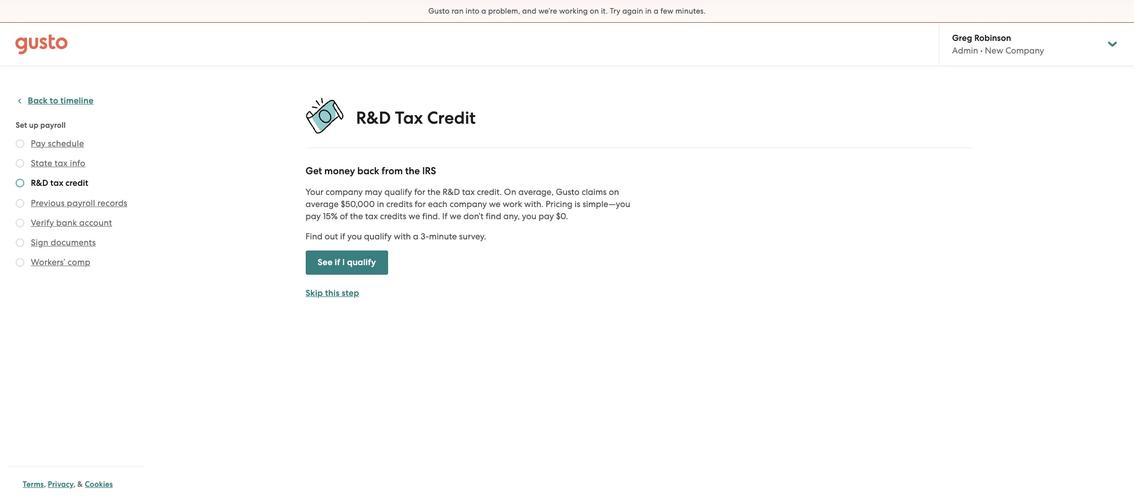 Task type: describe. For each thing, give the bounding box(es) containing it.
15%
[[323, 211, 338, 221]]

privacy
[[48, 480, 73, 489]]

your company may qualify for the r&d tax credit. on average, gusto claims on average $50,000 in credits for each company we work with. pricing is simple—you pay 15% of the tax credits we find. if we don't find any, you pay $0.
[[306, 187, 631, 221]]

tax inside button
[[55, 158, 68, 168]]

sign
[[31, 238, 48, 248]]

0 horizontal spatial we
[[409, 211, 420, 221]]

ran
[[452, 7, 464, 16]]

check image for verify
[[16, 219, 24, 228]]

records
[[97, 198, 127, 208]]

r&d inside your company may qualify for the r&d tax credit. on average, gusto claims on average $50,000 in credits for each company we work with. pricing is simple—you pay 15% of the tax credits we find. if we don't find any, you pay $0.
[[443, 187, 460, 197]]

check image for state
[[16, 159, 24, 168]]

terms
[[23, 480, 44, 489]]

check image for sign
[[16, 239, 24, 247]]

r&d tax credit
[[31, 178, 88, 189]]

2 horizontal spatial we
[[489, 199, 501, 209]]

documents
[[51, 238, 96, 248]]

with.
[[524, 199, 544, 209]]

in inside your company may qualify for the r&d tax credit. on average, gusto claims on average $50,000 in credits for each company we work with. pricing is simple—you pay 15% of the tax credits we find. if we don't find any, you pay $0.
[[377, 199, 384, 209]]

1 horizontal spatial the
[[405, 165, 420, 177]]

of
[[340, 211, 348, 221]]

1 horizontal spatial in
[[645, 7, 652, 16]]

if inside button
[[335, 257, 340, 268]]

pricing
[[546, 199, 573, 209]]

survey.
[[459, 232, 486, 242]]

0 vertical spatial for
[[414, 187, 425, 197]]

back
[[28, 96, 48, 106]]

find
[[306, 232, 323, 242]]

pay schedule button
[[31, 138, 84, 150]]

r&d tax credit list
[[16, 138, 140, 270]]

on
[[504, 187, 516, 197]]

on inside your company may qualify for the r&d tax credit. on average, gusto claims on average $50,000 in credits for each company we work with. pricing is simple—you pay 15% of the tax credits we find. if we don't find any, you pay $0.
[[609, 187, 619, 197]]

and
[[522, 7, 537, 16]]

company
[[1006, 46, 1045, 56]]

verify
[[31, 218, 54, 228]]

previous payroll records button
[[31, 197, 127, 209]]

get money back from the irs
[[306, 165, 436, 177]]

info
[[70, 158, 85, 168]]

1 vertical spatial for
[[415, 199, 426, 209]]

try
[[610, 7, 621, 16]]

claims
[[582, 187, 607, 197]]

minutes.
[[676, 7, 706, 16]]

working
[[559, 7, 588, 16]]

•
[[981, 46, 983, 56]]

privacy link
[[48, 480, 73, 489]]

tax left the credit
[[50, 178, 63, 189]]

into
[[466, 7, 480, 16]]

any,
[[504, 211, 520, 221]]

this
[[325, 288, 340, 299]]

back to timeline
[[28, 96, 94, 106]]

bank
[[56, 218, 77, 228]]

1 vertical spatial qualify
[[364, 232, 392, 242]]

1 vertical spatial credits
[[380, 211, 407, 221]]

from
[[382, 165, 403, 177]]

minute
[[429, 232, 457, 242]]

1 , from the left
[[44, 480, 46, 489]]

average,
[[519, 187, 554, 197]]

0 vertical spatial company
[[326, 187, 363, 197]]

find.
[[422, 211, 440, 221]]

up
[[29, 121, 38, 130]]

credit
[[65, 178, 88, 189]]

workers'
[[31, 257, 65, 267]]

2 , from the left
[[73, 480, 76, 489]]

skip this step
[[306, 288, 359, 299]]

pay schedule
[[31, 139, 84, 149]]

0 vertical spatial gusto
[[429, 7, 450, 16]]

again
[[623, 7, 644, 16]]

skip
[[306, 288, 323, 299]]

terms , privacy , & cookies
[[23, 480, 113, 489]]

workers' comp button
[[31, 256, 90, 268]]

back to timeline button
[[16, 95, 94, 107]]

workers' comp
[[31, 257, 90, 267]]

you inside your company may qualify for the r&d tax credit. on average, gusto claims on average $50,000 in credits for each company we work with. pricing is simple—you pay 15% of the tax credits we find. if we don't find any, you pay $0.
[[522, 211, 537, 221]]

$50,000
[[341, 199, 375, 209]]

set up payroll
[[16, 121, 66, 130]]

verify bank account
[[31, 218, 112, 228]]

greg robinson admin • new company
[[953, 33, 1045, 56]]

tax down $50,000
[[365, 211, 378, 221]]

comp
[[68, 257, 90, 267]]

robinson
[[975, 33, 1012, 43]]

your
[[306, 187, 324, 197]]

step
[[342, 288, 359, 299]]

simple—you
[[583, 199, 631, 209]]

sign documents
[[31, 238, 96, 248]]

may
[[365, 187, 383, 197]]

cookies button
[[85, 479, 113, 491]]

see if i qualify button
[[306, 251, 388, 275]]

1 horizontal spatial we
[[450, 211, 461, 221]]

$0.
[[556, 211, 568, 221]]

check image for pay
[[16, 140, 24, 148]]

money
[[324, 165, 355, 177]]

out
[[325, 232, 338, 242]]



Task type: locate. For each thing, give the bounding box(es) containing it.
problem,
[[488, 7, 520, 16]]

qualify inside button
[[347, 257, 376, 268]]

you down of
[[347, 232, 362, 242]]

2 horizontal spatial r&d
[[443, 187, 460, 197]]

state tax info
[[31, 158, 85, 168]]

you down with.
[[522, 211, 537, 221]]

check image left workers'
[[16, 258, 24, 267]]

each
[[428, 199, 448, 209]]

the down $50,000
[[350, 211, 363, 221]]

1 vertical spatial you
[[347, 232, 362, 242]]

r&d left tax
[[356, 107, 391, 128]]

for
[[414, 187, 425, 197], [415, 199, 426, 209]]

gusto
[[429, 7, 450, 16], [556, 187, 580, 197]]

r&d for r&d tax credit
[[356, 107, 391, 128]]

1 vertical spatial if
[[335, 257, 340, 268]]

with
[[394, 232, 411, 242]]

0 horizontal spatial on
[[590, 7, 599, 16]]

1 horizontal spatial pay
[[539, 211, 554, 221]]

if left i on the bottom left of the page
[[335, 257, 340, 268]]

0 vertical spatial the
[[405, 165, 420, 177]]

4 check image from the top
[[16, 258, 24, 267]]

the left irs
[[405, 165, 420, 177]]

gusto up pricing
[[556, 187, 580, 197]]

0 vertical spatial in
[[645, 7, 652, 16]]

see
[[318, 257, 333, 268]]

r&d
[[356, 107, 391, 128], [31, 178, 48, 189], [443, 187, 460, 197]]

find
[[486, 211, 501, 221]]

pay down average
[[306, 211, 321, 221]]

a
[[482, 7, 486, 16], [654, 7, 659, 16], [413, 232, 419, 242]]

1 vertical spatial check image
[[16, 179, 24, 188]]

, left 'privacy'
[[44, 480, 46, 489]]

0 horizontal spatial a
[[413, 232, 419, 242]]

home image
[[15, 34, 68, 54]]

skip this step button
[[306, 288, 359, 300]]

1 horizontal spatial ,
[[73, 480, 76, 489]]

check image for previous
[[16, 199, 24, 208]]

2 vertical spatial qualify
[[347, 257, 376, 268]]

back
[[357, 165, 379, 177]]

1 check image from the top
[[16, 159, 24, 168]]

to
[[50, 96, 58, 106]]

company
[[326, 187, 363, 197], [450, 199, 487, 209]]

we right if
[[450, 211, 461, 221]]

check image left previous
[[16, 199, 24, 208]]

greg
[[953, 33, 973, 43]]

1 vertical spatial on
[[609, 187, 619, 197]]

payroll down the credit
[[67, 198, 95, 208]]

tax left info
[[55, 158, 68, 168]]

r&d down state
[[31, 178, 48, 189]]

1 horizontal spatial gusto
[[556, 187, 580, 197]]

qualify for i
[[347, 257, 376, 268]]

schedule
[[48, 139, 84, 149]]

1 vertical spatial company
[[450, 199, 487, 209]]

sign documents button
[[31, 237, 96, 249]]

state
[[31, 158, 52, 168]]

if right out
[[340, 232, 345, 242]]

2 vertical spatial check image
[[16, 219, 24, 228]]

company up $50,000
[[326, 187, 363, 197]]

credit.
[[477, 187, 502, 197]]

0 horizontal spatial ,
[[44, 480, 46, 489]]

3 check image from the top
[[16, 219, 24, 228]]

0 vertical spatial payroll
[[40, 121, 66, 130]]

check image
[[16, 140, 24, 148], [16, 199, 24, 208], [16, 239, 24, 247], [16, 258, 24, 267]]

qualify inside your company may qualify for the r&d tax credit. on average, gusto claims on average $50,000 in credits for each company we work with. pricing is simple—you pay 15% of the tax credits we find. if we don't find any, you pay $0.
[[385, 187, 412, 197]]

credit
[[427, 107, 476, 128]]

irs
[[422, 165, 436, 177]]

credits up with
[[386, 199, 413, 209]]

set
[[16, 121, 27, 130]]

a right into
[[482, 7, 486, 16]]

the
[[405, 165, 420, 177], [428, 187, 441, 197], [350, 211, 363, 221]]

on left it.
[[590, 7, 599, 16]]

you
[[522, 211, 537, 221], [347, 232, 362, 242]]

it.
[[601, 7, 608, 16]]

terms link
[[23, 480, 44, 489]]

on
[[590, 7, 599, 16], [609, 187, 619, 197]]

1 vertical spatial gusto
[[556, 187, 580, 197]]

0 horizontal spatial r&d
[[31, 178, 48, 189]]

company up "don't"
[[450, 199, 487, 209]]

qualify left with
[[364, 232, 392, 242]]

pay
[[31, 139, 46, 149]]

see if i qualify
[[318, 257, 376, 268]]

1 horizontal spatial payroll
[[67, 198, 95, 208]]

r&d inside "list"
[[31, 178, 48, 189]]

gusto ran into a problem, and we're working on it. try again in a few minutes.
[[429, 7, 706, 16]]

is
[[575, 199, 581, 209]]

2 horizontal spatial a
[[654, 7, 659, 16]]

tax left credit.
[[462, 187, 475, 197]]

i
[[343, 257, 345, 268]]

1 horizontal spatial you
[[522, 211, 537, 221]]

0 vertical spatial on
[[590, 7, 599, 16]]

0 horizontal spatial payroll
[[40, 121, 66, 130]]

0 horizontal spatial company
[[326, 187, 363, 197]]

pay left $0. at top
[[539, 211, 554, 221]]

credits
[[386, 199, 413, 209], [380, 211, 407, 221]]

3-
[[421, 232, 429, 242]]

qualify down from
[[385, 187, 412, 197]]

state tax info button
[[31, 157, 85, 169]]

1 horizontal spatial company
[[450, 199, 487, 209]]

0 horizontal spatial the
[[350, 211, 363, 221]]

2 horizontal spatial the
[[428, 187, 441, 197]]

0 horizontal spatial gusto
[[429, 7, 450, 16]]

don't
[[464, 211, 484, 221]]

2 vertical spatial the
[[350, 211, 363, 221]]

0 vertical spatial check image
[[16, 159, 24, 168]]

r&d tax credit
[[356, 107, 476, 128]]

find out if you qualify with a 3-minute survey.
[[306, 232, 486, 242]]

0 vertical spatial credits
[[386, 199, 413, 209]]

work
[[503, 199, 522, 209]]

qualify for may
[[385, 187, 412, 197]]

1 check image from the top
[[16, 140, 24, 148]]

2 pay from the left
[[539, 211, 554, 221]]

qualify right i on the bottom left of the page
[[347, 257, 376, 268]]

&
[[77, 480, 83, 489]]

cookies
[[85, 480, 113, 489]]

average
[[306, 199, 339, 209]]

a left 3-
[[413, 232, 419, 242]]

1 horizontal spatial a
[[482, 7, 486, 16]]

tax
[[395, 107, 423, 128]]

1 horizontal spatial on
[[609, 187, 619, 197]]

we left find.
[[409, 211, 420, 221]]

0 horizontal spatial pay
[[306, 211, 321, 221]]

check image left sign in the top of the page
[[16, 239, 24, 247]]

r&d for r&d tax credit
[[31, 178, 48, 189]]

check image for workers'
[[16, 258, 24, 267]]

in down may
[[377, 199, 384, 209]]

verify bank account button
[[31, 217, 112, 229]]

0 vertical spatial qualify
[[385, 187, 412, 197]]

check image left r&d tax credit
[[16, 179, 24, 188]]

if
[[340, 232, 345, 242], [335, 257, 340, 268]]

gusto inside your company may qualify for the r&d tax credit. on average, gusto claims on average $50,000 in credits for each company we work with. pricing is simple—you pay 15% of the tax credits we find. if we don't find any, you pay $0.
[[556, 187, 580, 197]]

we're
[[539, 7, 557, 16]]

few
[[661, 7, 674, 16]]

check image
[[16, 159, 24, 168], [16, 179, 24, 188], [16, 219, 24, 228]]

0 vertical spatial if
[[340, 232, 345, 242]]

check image left verify
[[16, 219, 24, 228]]

get
[[306, 165, 322, 177]]

previous
[[31, 198, 65, 208]]

payroll up pay schedule
[[40, 121, 66, 130]]

check image left pay at the top of page
[[16, 140, 24, 148]]

1 vertical spatial the
[[428, 187, 441, 197]]

payroll inside button
[[67, 198, 95, 208]]

0 horizontal spatial you
[[347, 232, 362, 242]]

1 pay from the left
[[306, 211, 321, 221]]

we up find
[[489, 199, 501, 209]]

r&d up each
[[443, 187, 460, 197]]

admin
[[953, 46, 979, 56]]

the up each
[[428, 187, 441, 197]]

, left &
[[73, 480, 76, 489]]

for down irs
[[414, 187, 425, 197]]

in right again
[[645, 7, 652, 16]]

timeline
[[60, 96, 94, 106]]

a left few
[[654, 7, 659, 16]]

account
[[79, 218, 112, 228]]

gusto left ran
[[429, 7, 450, 16]]

previous payroll records
[[31, 198, 127, 208]]

2 check image from the top
[[16, 179, 24, 188]]

,
[[44, 480, 46, 489], [73, 480, 76, 489]]

2 check image from the top
[[16, 199, 24, 208]]

check image left state
[[16, 159, 24, 168]]

1 vertical spatial payroll
[[67, 198, 95, 208]]

1 horizontal spatial r&d
[[356, 107, 391, 128]]

for up find.
[[415, 199, 426, 209]]

new
[[985, 46, 1004, 56]]

1 vertical spatial in
[[377, 199, 384, 209]]

0 horizontal spatial in
[[377, 199, 384, 209]]

0 vertical spatial you
[[522, 211, 537, 221]]

3 check image from the top
[[16, 239, 24, 247]]

if
[[442, 211, 448, 221]]

credits up find out if you qualify with a 3-minute survey.
[[380, 211, 407, 221]]

on up the simple—you
[[609, 187, 619, 197]]



Task type: vqa. For each thing, say whether or not it's contained in the screenshot.
the to the left
yes



